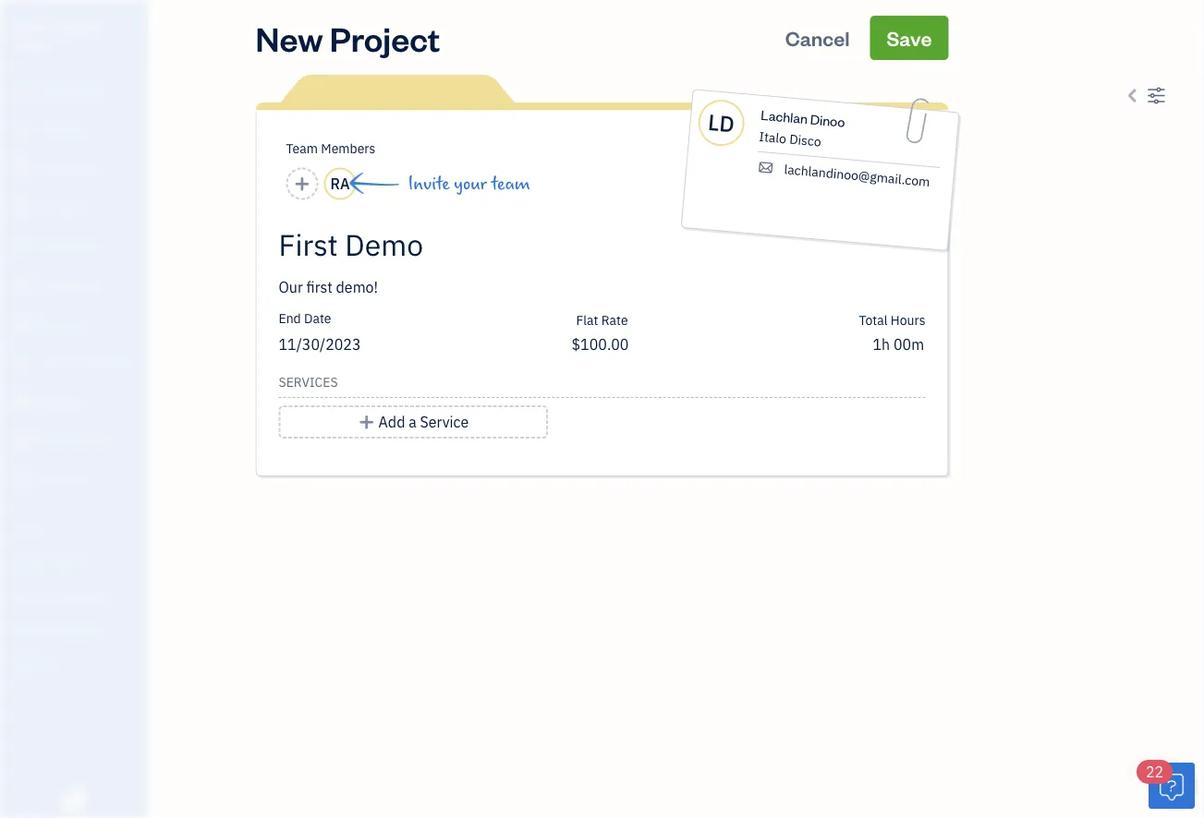 Task type: vqa. For each thing, say whether or not it's contained in the screenshot.
Lachlan on the right top of page
yes



Task type: describe. For each thing, give the bounding box(es) containing it.
22 button
[[1137, 761, 1195, 810]]

total
[[859, 311, 888, 329]]

items and services
[[14, 589, 111, 604]]

0 vertical spatial team members
[[286, 140, 376, 157]]

service
[[420, 413, 469, 432]]

team members inside main element
[[14, 555, 94, 570]]

team members link
[[5, 547, 142, 580]]

client image
[[12, 121, 34, 140]]

a
[[409, 413, 417, 432]]

invoice image
[[12, 199, 34, 217]]

add a service button
[[279, 406, 548, 439]]

ruby oranges owner
[[15, 17, 101, 52]]

and
[[45, 589, 64, 604]]

connections
[[43, 623, 108, 639]]

envelope image
[[756, 160, 776, 176]]

lachlandinoo@gmail.com
[[784, 161, 931, 190]]

total hours
[[859, 311, 926, 329]]

lachlan dinoo italo disco
[[759, 106, 846, 150]]

members inside main element
[[45, 555, 94, 570]]

disco
[[789, 130, 822, 150]]

End date in  format text field
[[279, 335, 494, 354]]

invite
[[408, 174, 450, 194]]

team
[[491, 174, 530, 194]]

freshbooks image
[[59, 789, 89, 812]]

apps link
[[5, 513, 142, 545]]

Hourly Budget text field
[[873, 335, 926, 354]]

project
[[330, 16, 440, 60]]

22
[[1146, 763, 1164, 782]]

ld
[[707, 108, 736, 138]]

lachlan
[[761, 106, 809, 127]]

bank connections link
[[5, 616, 142, 648]]

oranges
[[49, 17, 101, 35]]

dinoo
[[810, 110, 846, 131]]

add team member image
[[294, 173, 311, 195]]

chevronleft image
[[1124, 84, 1143, 106]]

1 horizontal spatial services
[[279, 374, 338, 391]]

settings link
[[5, 650, 142, 682]]

timer image
[[12, 354, 34, 372]]

resource center badge image
[[1149, 763, 1195, 810]]

services inside "link"
[[67, 589, 111, 604]]

1 horizontal spatial members
[[321, 140, 376, 157]]

hours
[[891, 311, 926, 329]]



Task type: locate. For each thing, give the bounding box(es) containing it.
add a service
[[379, 413, 469, 432]]

flat
[[576, 311, 598, 329]]

estimate image
[[12, 160, 34, 178]]

Project Description text field
[[279, 276, 787, 299]]

ruby
[[15, 17, 47, 35]]

chart image
[[12, 432, 34, 450]]

new
[[256, 16, 323, 60]]

1 vertical spatial members
[[45, 555, 94, 570]]

Amount (USD) text field
[[571, 335, 629, 354]]

1 vertical spatial team members
[[14, 555, 94, 570]]

0 horizontal spatial members
[[45, 555, 94, 570]]

money image
[[12, 393, 34, 411]]

date
[[304, 310, 331, 327]]

ra
[[330, 174, 350, 194]]

new project
[[256, 16, 440, 60]]

team up add team member image
[[286, 140, 318, 157]]

end date
[[279, 310, 331, 327]]

team members up ra
[[286, 140, 376, 157]]

cancel
[[785, 24, 850, 51]]

1 horizontal spatial team
[[286, 140, 318, 157]]

settings image
[[1147, 84, 1166, 106]]

services right and
[[67, 589, 111, 604]]

project image
[[12, 315, 34, 334]]

members down apps link
[[45, 555, 94, 570]]

invite your team
[[408, 174, 530, 194]]

cancel button
[[769, 16, 867, 60]]

italo
[[759, 128, 787, 147]]

team
[[286, 140, 318, 157], [14, 555, 43, 570]]

members up ra
[[321, 140, 376, 157]]

apps
[[14, 521, 41, 536]]

1 vertical spatial team
[[14, 555, 43, 570]]

items
[[14, 589, 42, 604]]

members
[[321, 140, 376, 157], [45, 555, 94, 570]]

0 vertical spatial members
[[321, 140, 376, 157]]

0 horizontal spatial services
[[67, 589, 111, 604]]

0 horizontal spatial team members
[[14, 555, 94, 570]]

dashboard image
[[12, 82, 34, 101]]

flat rate
[[576, 311, 628, 329]]

1 horizontal spatial team members
[[286, 140, 376, 157]]

report image
[[12, 470, 34, 489]]

end
[[279, 310, 301, 327]]

team up "items"
[[14, 555, 43, 570]]

save button
[[870, 16, 949, 60]]

add
[[379, 413, 405, 432]]

services
[[279, 374, 338, 391], [67, 589, 111, 604]]

save
[[887, 24, 932, 51]]

1 vertical spatial services
[[67, 589, 111, 604]]

bank connections
[[14, 623, 108, 639]]

0 vertical spatial team
[[286, 140, 318, 157]]

main element
[[0, 0, 194, 819]]

payment image
[[12, 238, 34, 256]]

rate
[[601, 311, 628, 329]]

plus image
[[358, 411, 375, 433]]

bank
[[14, 623, 40, 639]]

0 vertical spatial services
[[279, 374, 338, 391]]

team inside main element
[[14, 555, 43, 570]]

your
[[454, 174, 487, 194]]

team members
[[286, 140, 376, 157], [14, 555, 94, 570]]

items and services link
[[5, 581, 142, 614]]

0 horizontal spatial team
[[14, 555, 43, 570]]

services down end date
[[279, 374, 338, 391]]

owner
[[15, 37, 52, 52]]

team members up and
[[14, 555, 94, 570]]

expense image
[[12, 276, 34, 295]]

Project Name text field
[[279, 226, 787, 263]]

settings
[[14, 658, 56, 673]]



